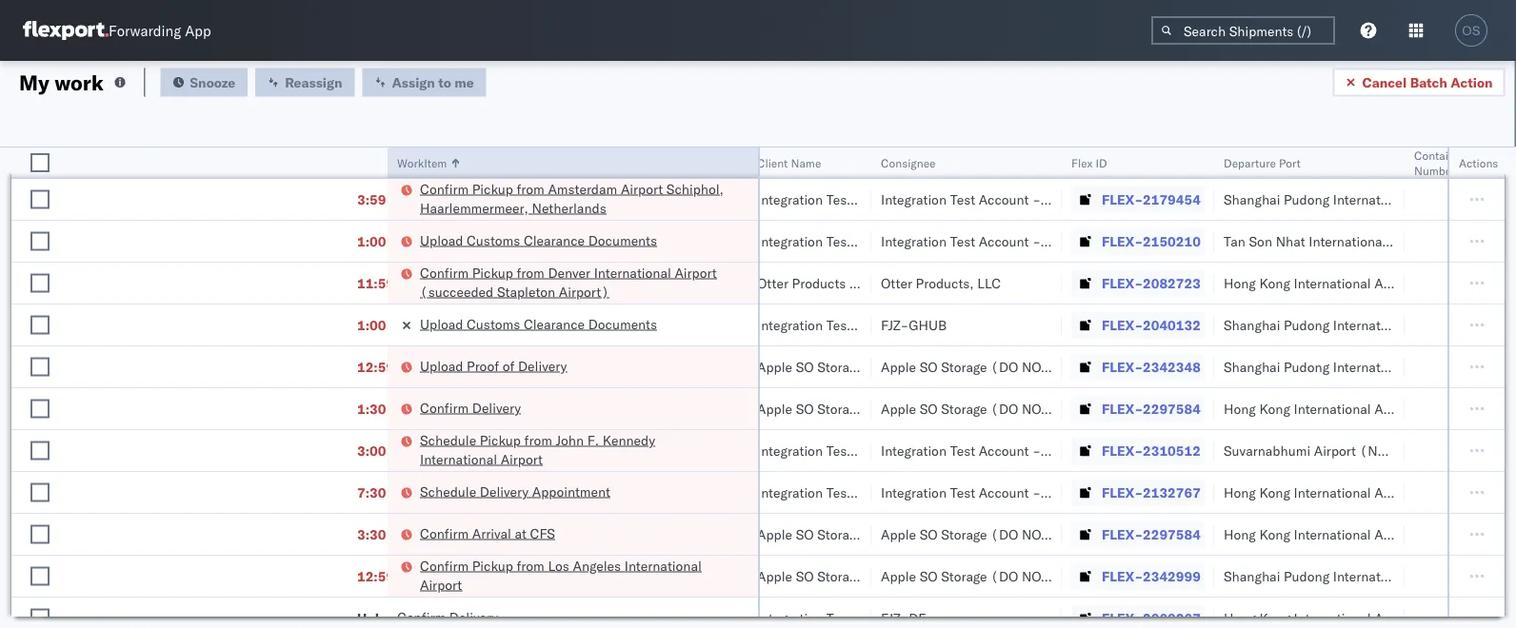 Task type: locate. For each thing, give the bounding box(es) containing it.
0 vertical spatial 12,
[[479, 400, 500, 417]]

cfs right 19,
[[530, 148, 555, 165]]

2 ag from the left
[[1067, 233, 1086, 250]]

2 flex- from the top
[[1102, 191, 1143, 208]]

2023 up schedule delivery appointment on the bottom left
[[504, 442, 537, 459]]

shanghai right the "2342348"
[[1224, 359, 1280, 375]]

so
[[796, 359, 814, 375], [920, 359, 938, 375], [796, 400, 814, 417], [920, 400, 938, 417], [796, 526, 814, 543], [920, 526, 938, 543], [796, 568, 814, 585], [920, 568, 938, 585]]

mdt, down 3:30 pm mdt, aug 12, 2023
[[423, 568, 456, 585]]

2 sep from the top
[[460, 568, 484, 585]]

am for 3:00 am mdt, aug 14, 2023
[[389, 442, 411, 459]]

documents
[[588, 232, 657, 249], [588, 316, 657, 332]]

None checkbox
[[30, 153, 50, 172], [30, 232, 50, 251], [30, 274, 50, 293], [30, 399, 50, 419], [30, 441, 50, 460], [30, 525, 50, 544], [30, 153, 50, 172], [30, 232, 50, 251], [30, 274, 50, 293], [30, 399, 50, 419], [30, 441, 50, 460], [30, 525, 50, 544]]

1 sep from the top
[[460, 359, 484, 375]]

2 otter from the left
[[881, 275, 912, 291]]

12:59
[[357, 359, 394, 375], [357, 568, 394, 585]]

pm right 3:30
[[389, 526, 410, 543]]

sep for 9,
[[460, 568, 484, 585]]

flex- up flex-2310512
[[1102, 400, 1143, 417]]

1:30 pm mdt, aug 12, 2023
[[357, 400, 536, 417]]

mdt, down 1:00 pm mst, feb 20, 2023
[[422, 275, 455, 291]]

integration test account - on ag up otter products - test account
[[757, 233, 962, 250]]

flex-2060367
[[1102, 610, 1201, 627]]

ag left flex-2150210
[[1067, 233, 1086, 250]]

1 vertical spatial 12,
[[479, 526, 500, 543]]

12:59 down 3:30
[[357, 568, 394, 585]]

2 lagerfeld from the top
[[1072, 484, 1129, 501]]

2023 down of
[[503, 400, 536, 417]]

1 1:00 from the top
[[357, 233, 386, 250]]

2023 down schedule delivery appointment button
[[503, 526, 536, 543]]

aug left 25, at the top left of page
[[459, 275, 484, 291]]

0 horizontal spatial ag
[[944, 233, 962, 250]]

air down the kennedy
[[633, 484, 651, 501]]

otter for otter products, llc
[[881, 275, 912, 291]]

3:59
[[357, 191, 386, 208]]

2 upload customs clearance documents link from the top
[[420, 315, 657, 334]]

shanghai right 2040132 in the bottom right of the page
[[1224, 317, 1280, 333]]

flex- down flex id 'button'
[[1102, 191, 1143, 208]]

pickup down 3:30 pm mdt, aug 12, 2023
[[472, 558, 513, 574]]

aug down 'may'
[[450, 526, 476, 543]]

2 flex-2297584 from the top
[[1102, 526, 1201, 543]]

1 vertical spatial 2297584
[[1143, 526, 1201, 543]]

otter products, llc
[[881, 275, 1001, 291]]

2297584 up 2342999
[[1143, 526, 1201, 543]]

kennedy
[[603, 432, 655, 449]]

confirm delivery button
[[420, 399, 521, 419], [397, 608, 498, 629]]

0 vertical spatial at
[[515, 148, 527, 165]]

1 vertical spatial 14,
[[480, 442, 501, 459]]

0 vertical spatial flex-2297584
[[1102, 400, 1201, 417]]

7 flex- from the top
[[1102, 400, 1143, 417]]

0 horizontal spatial otter
[[757, 275, 788, 291]]

2 documents from the top
[[588, 316, 657, 332]]

schedule down "3:00 am mdt, aug 14, 2023"
[[420, 483, 476, 500]]

pm for 7:30
[[389, 484, 410, 501]]

confirm down 12:59 am mdt, sep 15, 2023 on the left
[[420, 399, 469, 416]]

1 vertical spatial confirm delivery link
[[397, 608, 498, 627]]

karl left flex-2132767
[[1044, 484, 1069, 501]]

account
[[979, 149, 1029, 166], [979, 191, 1029, 208], [855, 233, 905, 250], [979, 233, 1029, 250], [890, 275, 940, 291], [979, 442, 1029, 459], [979, 484, 1029, 501]]

0 vertical spatial swarovski
[[1044, 149, 1105, 166]]

confirm for confirm delivery button to the bottom
[[397, 609, 446, 626]]

2 confirm arrival at cfs from the top
[[420, 525, 555, 542]]

airport inside confirm pickup from los angeles international airport
[[420, 577, 462, 593]]

2060367
[[1143, 610, 1201, 627]]

from for stapleton
[[517, 264, 545, 281]]

confirm inside confirm pickup from los angeles international airport
[[420, 558, 469, 574]]

upload customs clearance documents down stapleton
[[420, 316, 657, 332]]

confirm down 7:30 pm mdt, may 11, 2023 on the bottom of the page
[[420, 525, 469, 542]]

apple so storage (do not use)
[[757, 359, 962, 375], [881, 359, 1086, 375], [757, 400, 962, 417], [881, 400, 1086, 417], [757, 526, 962, 543], [881, 526, 1086, 543], [757, 568, 962, 585], [881, 568, 1086, 585]]

0 vertical spatial confirm arrival at cfs
[[420, 148, 555, 165]]

1 cfs from the top
[[530, 148, 555, 165]]

confirm pickup from amsterdam airport schiphol, haarlemmermeer, netherlands button
[[420, 180, 733, 220]]

1 confirm arrival at cfs link from the top
[[420, 147, 555, 166]]

2 resize handle column header from the left
[[534, 148, 557, 629]]

1 vertical spatial confirm arrival at cfs button
[[420, 524, 555, 545]]

1 upload from the top
[[420, 232, 463, 249]]

schedule delivery appointment button
[[420, 482, 610, 503]]

1 vertical spatial documents
[[588, 316, 657, 332]]

from inside confirm pickup from denver international airport (succeeded stapleton airport)
[[517, 264, 545, 281]]

0 vertical spatial confirm arrival at cfs button
[[420, 147, 555, 168]]

lagerfeld down flex-2310512
[[1072, 484, 1129, 501]]

25,
[[487, 275, 508, 291]]

4 air from the top
[[633, 275, 651, 291]]

am right 11:00 in the left top of the page
[[398, 149, 420, 166]]

international
[[1333, 191, 1410, 208], [594, 264, 671, 281], [1333, 317, 1410, 333], [1333, 359, 1410, 375], [420, 451, 497, 468], [625, 558, 702, 574], [1333, 568, 1410, 585]]

integration test account - swarovski
[[881, 149, 1105, 166], [881, 442, 1105, 459]]

2023 right 19,
[[512, 149, 545, 166]]

1 vertical spatial swarovski
[[1044, 442, 1105, 459]]

0 vertical spatial clearance
[[524, 232, 585, 249]]

pm
[[389, 191, 410, 208], [389, 233, 410, 250], [398, 275, 418, 291], [389, 400, 410, 417], [389, 484, 410, 501], [389, 526, 410, 543]]

3:00
[[357, 442, 386, 459]]

confirm delivery link
[[420, 399, 521, 418], [397, 608, 498, 627]]

0 vertical spatial upload
[[420, 232, 463, 249]]

0 vertical spatial sep
[[460, 359, 484, 375]]

confirm
[[420, 148, 469, 165], [420, 180, 469, 197], [420, 264, 469, 281], [420, 399, 469, 416], [420, 525, 469, 542], [420, 558, 469, 574], [397, 609, 446, 626]]

1 upload customs clearance documents link from the top
[[420, 231, 657, 250]]

from inside schedule pickup from john f. kennedy international airport
[[524, 432, 552, 449]]

flex- right flex
[[1102, 149, 1143, 166]]

2297584 up 2310512
[[1143, 400, 1201, 417]]

3 resize handle column header from the left
[[601, 148, 624, 629]]

1 vertical spatial at
[[515, 525, 527, 542]]

3 upload from the top
[[420, 358, 463, 374]]

otter left products
[[757, 275, 788, 291]]

mdt, for 3:00 am mdt, aug 14, 2023
[[415, 442, 448, 459]]

1 vertical spatial clearance
[[524, 316, 585, 332]]

1 vertical spatial flex-2297584
[[1102, 526, 1201, 543]]

1 integration test account - on ag from the left
[[757, 233, 962, 250]]

pickup up 11,
[[480, 432, 521, 449]]

flex-2040132 button
[[1071, 312, 1205, 339], [1071, 312, 1205, 339]]

at down schedule delivery appointment button
[[515, 525, 527, 542]]

1 vertical spatial upload customs clearance documents
[[420, 316, 657, 332]]

14, up 11,
[[480, 442, 501, 459]]

flex
[[1071, 156, 1093, 170]]

0 vertical spatial integration test account - swarovski
[[881, 149, 1105, 166]]

flex-2150210
[[1102, 233, 1201, 250]]

1 vertical spatial confirm arrival at cfs link
[[420, 524, 555, 543]]

9 air from the top
[[633, 526, 651, 543]]

cfs
[[530, 148, 555, 165], [530, 525, 555, 542]]

documents down confirm pickup from amsterdam airport schiphol, haarlemmermeer, netherlands button
[[588, 232, 657, 249]]

schedule delivery appointment link
[[420, 482, 610, 501]]

2023 for 1:30 pm mdt, aug 12, 2023
[[503, 400, 536, 417]]

customs inside button
[[467, 232, 520, 249]]

1 shanghai from the top
[[1224, 191, 1280, 208]]

am right 3:00
[[389, 442, 411, 459]]

2 1:00 from the top
[[357, 317, 386, 333]]

0 vertical spatial confirm delivery
[[420, 399, 521, 416]]

2 vertical spatial upload
[[420, 358, 463, 374]]

2023 for 3:00 am mdt, aug 14, 2023
[[504, 442, 537, 459]]

6 air from the top
[[633, 359, 651, 375]]

upload customs clearance documents link
[[420, 231, 657, 250], [420, 315, 657, 334]]

upload down 3:59 pm mdt, jun 14, 2023
[[420, 232, 463, 249]]

0 vertical spatial lagerfeld
[[1072, 191, 1129, 208]]

pickup for airport
[[480, 432, 521, 449]]

upload customs clearance documents
[[420, 232, 657, 249], [420, 316, 657, 332]]

confirm arrival at cfs for 1st confirm arrival at cfs button from the bottom of the page's confirm arrival at cfs link
[[420, 525, 555, 542]]

1 12:59 from the top
[[357, 359, 394, 375]]

upload proof of delivery
[[420, 358, 567, 374]]

10 air from the top
[[633, 568, 651, 585]]

2 customs from the top
[[467, 316, 520, 332]]

am up 1:30 pm mdt, aug 12, 2023
[[398, 359, 420, 375]]

flex-2132767 button
[[1071, 479, 1205, 506], [1071, 479, 1205, 506]]

use)
[[928, 359, 962, 375], [1052, 359, 1086, 375], [928, 400, 962, 417], [1052, 400, 1086, 417], [928, 526, 962, 543], [1052, 526, 1086, 543], [928, 568, 962, 585], [1052, 568, 1086, 585]]

confirm arrival at cfs for confirm arrival at cfs link related to 2nd confirm arrival at cfs button from the bottom of the page
[[420, 148, 555, 165]]

1 vertical spatial fjz-
[[881, 610, 909, 627]]

1 12, from the top
[[479, 400, 500, 417]]

unknown
[[357, 610, 417, 627]]

confirm arrival at cfs button
[[420, 147, 555, 168], [420, 524, 555, 545]]

confirm pickup from los angeles international airport
[[420, 558, 702, 593]]

1 air from the top
[[633, 149, 651, 166]]

confirm delivery down proof
[[420, 399, 521, 416]]

1 documents from the top
[[588, 232, 657, 249]]

mdt, up 3:59 pm mdt, jun 14, 2023
[[423, 149, 456, 166]]

karl
[[1044, 191, 1069, 208], [1044, 484, 1069, 501]]

2 integration test account - on ag from the left
[[881, 233, 1086, 250]]

1 customs from the top
[[467, 232, 520, 249]]

2 at from the top
[[515, 525, 527, 542]]

confirm arrival at cfs up jun
[[420, 148, 555, 165]]

confirm arrival at cfs button up 9,
[[420, 524, 555, 545]]

pickup inside schedule pickup from john f. kennedy international airport
[[480, 432, 521, 449]]

2 12:59 from the top
[[357, 568, 394, 585]]

from up netherlands
[[517, 180, 545, 197]]

12, down 11,
[[479, 526, 500, 543]]

confirm pickup from denver international airport (succeeded stapleton airport)
[[420, 264, 717, 300]]

clearance down netherlands
[[524, 232, 585, 249]]

air up confirm pickup from denver international airport (succeeded stapleton airport) link at the left top of page
[[633, 233, 651, 250]]

2 integration test account - swarovski from the top
[[881, 442, 1105, 459]]

0 vertical spatial 14,
[[475, 191, 496, 208]]

1:00
[[357, 233, 386, 250], [357, 317, 386, 333]]

pickup
[[472, 180, 513, 197], [472, 264, 513, 281], [480, 432, 521, 449], [472, 558, 513, 574]]

am down 11:59
[[389, 317, 411, 333]]

1 vertical spatial upload
[[420, 316, 463, 332]]

confirm arrival at cfs link for 2nd confirm arrival at cfs button from the bottom of the page
[[420, 147, 555, 166]]

12:59 for 12:59 am mdt, sep 9, 2023
[[357, 568, 394, 585]]

1 horizontal spatial ag
[[1067, 233, 1086, 250]]

2023 right 27,
[[504, 317, 537, 333]]

1 horizontal spatial otter
[[881, 275, 912, 291]]

from inside confirm pickup from los angeles international airport
[[517, 558, 545, 574]]

schiphol,
[[666, 180, 724, 197]]

customs down 25, at the top left of page
[[467, 316, 520, 332]]

0 vertical spatial confirm delivery link
[[420, 399, 521, 418]]

19,
[[488, 149, 509, 166]]

actions
[[1459, 156, 1498, 170]]

air down confirm pickup from denver international airport (succeeded stapleton airport) button
[[633, 317, 651, 333]]

flex- up flex-2082723
[[1102, 233, 1143, 250]]

feb
[[449, 233, 473, 250]]

12, down upload proof of delivery button
[[479, 400, 500, 417]]

delivery for confirm delivery button to the bottom
[[449, 609, 498, 626]]

customs for first upload customs clearance documents link from the bottom of the page
[[467, 316, 520, 332]]

delivery down upload proof of delivery button
[[472, 399, 521, 416]]

1 vertical spatial customs
[[467, 316, 520, 332]]

air up "confirm pickup from los angeles international airport" "link"
[[633, 526, 651, 543]]

mdt, for 7:30 pm mdt, may 11, 2023
[[414, 484, 447, 501]]

1 vertical spatial confirm arrival at cfs
[[420, 525, 555, 542]]

amsterdam
[[548, 180, 617, 197]]

0 vertical spatial upload customs clearance documents
[[420, 232, 657, 249]]

schedule for schedule delivery appointment
[[420, 483, 476, 500]]

app
[[185, 21, 211, 40]]

from up stapleton
[[517, 264, 545, 281]]

1 confirm arrival at cfs from the top
[[420, 148, 555, 165]]

mdt, for 3:30 pm mdt, aug 12, 2023
[[414, 526, 447, 543]]

2 on from the left
[[1044, 233, 1064, 250]]

confirm pickup from los angeles international airport link
[[420, 557, 733, 595]]

fjz-df
[[881, 610, 926, 627]]

20,
[[476, 233, 497, 250]]

1 vertical spatial upload customs clearance documents link
[[420, 315, 657, 334]]

2 confirm arrival at cfs link from the top
[[420, 524, 555, 543]]

pudong
[[1284, 191, 1330, 208], [1284, 317, 1330, 333], [1284, 359, 1330, 375], [1284, 568, 1330, 585]]

3:30
[[357, 526, 386, 543]]

shanghai right 2342999
[[1224, 568, 1280, 585]]

mdt, left 'may'
[[414, 484, 447, 501]]

9 flex- from the top
[[1102, 484, 1143, 501]]

netherlands
[[532, 200, 606, 216]]

0 vertical spatial arrival
[[472, 148, 511, 165]]

confirm delivery for confirm delivery button to the bottom
[[397, 609, 498, 626]]

mdt, left jun
[[414, 191, 447, 208]]

aug left 19,
[[460, 149, 485, 166]]

1 vertical spatial 1:00
[[357, 317, 386, 333]]

flex-2310512 button
[[1071, 438, 1205, 464], [1071, 438, 1205, 464]]

1 schedule from the top
[[420, 432, 476, 449]]

upload left proof
[[420, 358, 463, 374]]

2 pudong from the top
[[1284, 317, 1330, 333]]

flex-2297584 down flex-2132767
[[1102, 526, 1201, 543]]

arrival down 11,
[[472, 525, 511, 542]]

2 fjz- from the top
[[881, 610, 909, 627]]

flex-2342999
[[1102, 568, 1201, 585]]

confirm down 3:30 pm mdt, aug 12, 2023
[[420, 558, 469, 574]]

confirm delivery link down proof
[[420, 399, 521, 418]]

5 flex- from the top
[[1102, 317, 1143, 333]]

1 vertical spatial schedule
[[420, 483, 476, 500]]

1 vertical spatial cfs
[[530, 525, 555, 542]]

1 vertical spatial arrival
[[472, 525, 511, 542]]

confirm inside confirm pickup from denver international airport (succeeded stapleton airport)
[[420, 264, 469, 281]]

flex- down flex-2150210
[[1102, 275, 1143, 291]]

14, right jun
[[475, 191, 496, 208]]

1 upload customs clearance documents from the top
[[420, 232, 657, 249]]

pm right 11:59
[[398, 275, 418, 291]]

from for airport
[[524, 432, 552, 449]]

1 horizontal spatial on
[[1044, 233, 1064, 250]]

2 arrival from the top
[[472, 525, 511, 542]]

shanghai
[[1224, 191, 1280, 208], [1224, 317, 1280, 333], [1224, 359, 1280, 375], [1224, 568, 1280, 585]]

1 vertical spatial confirm delivery
[[397, 609, 498, 626]]

air down confirm pickup from los angeles international airport button
[[633, 610, 651, 627]]

fjz- for df
[[881, 610, 909, 627]]

resize handle column header
[[365, 148, 388, 629], [534, 148, 557, 629], [601, 148, 624, 629], [725, 148, 748, 629], [735, 148, 758, 629], [849, 148, 871, 629], [1039, 148, 1062, 629], [1191, 148, 1214, 629], [1382, 148, 1405, 629], [1482, 148, 1505, 629]]

0 vertical spatial karl
[[1044, 191, 1069, 208]]

1 vertical spatial sep
[[460, 568, 484, 585]]

2023 right 11,
[[504, 484, 537, 501]]

arrival for 1st confirm arrival at cfs button from the bottom of the page
[[472, 525, 511, 542]]

schedule
[[420, 432, 476, 449], [420, 483, 476, 500]]

karl down flex id 'button'
[[1044, 191, 1069, 208]]

2 12, from the top
[[479, 526, 500, 543]]

2023 down 19,
[[499, 191, 532, 208]]

1 pudong from the top
[[1284, 191, 1330, 208]]

14, for aug
[[480, 442, 501, 459]]

flex-
[[1102, 149, 1143, 166], [1102, 191, 1143, 208], [1102, 233, 1143, 250], [1102, 275, 1143, 291], [1102, 317, 1143, 333], [1102, 359, 1143, 375], [1102, 400, 1143, 417], [1102, 442, 1143, 459], [1102, 484, 1143, 501], [1102, 526, 1143, 543], [1102, 568, 1143, 585], [1102, 610, 1143, 627]]

pickup inside confirm pickup from denver international airport (succeeded stapleton airport)
[[472, 264, 513, 281]]

2023 right 25, at the top left of page
[[511, 275, 544, 291]]

0 vertical spatial cfs
[[530, 148, 555, 165]]

0 vertical spatial schedule
[[420, 432, 476, 449]]

airport)
[[559, 283, 609, 300]]

documents inside button
[[588, 232, 657, 249]]

delivery down 9,
[[449, 609, 498, 626]]

2023 right 20,
[[500, 233, 533, 250]]

aug down 12:59 am mdt, sep 15, 2023 on the left
[[450, 400, 476, 417]]

12:59 am mdt, sep 9, 2023
[[357, 568, 536, 585]]

international inside confirm pickup from los angeles international airport
[[625, 558, 702, 574]]

mdt, for 11:00 am mdt, aug 19, 2023
[[423, 149, 456, 166]]

0 vertical spatial fjz-
[[881, 317, 909, 333]]

confirm down 12:59 am mdt, sep 9, 2023
[[397, 609, 446, 626]]

flex-2082723 button
[[1071, 270, 1205, 297], [1071, 270, 1205, 297]]

delivery right 'may'
[[480, 483, 529, 500]]

11 air from the top
[[633, 610, 651, 627]]

aug
[[460, 149, 485, 166], [459, 275, 484, 291], [450, 400, 476, 417], [451, 442, 477, 459], [450, 526, 476, 543]]

swarovski
[[1044, 149, 1105, 166], [1044, 442, 1105, 459]]

confirm delivery link for confirm delivery button to the bottom
[[397, 608, 498, 627]]

shanghai down departure
[[1224, 191, 1280, 208]]

2082723
[[1143, 275, 1201, 291]]

confirm up (succeeded
[[420, 264, 469, 281]]

12, for 3:30 pm mdt, aug 12, 2023
[[479, 526, 500, 543]]

1 vertical spatial lagerfeld
[[1072, 484, 1129, 501]]

appointment
[[532, 483, 610, 500]]

fjz- for ghub
[[881, 317, 909, 333]]

international inside confirm pickup from denver international airport (succeeded stapleton airport)
[[594, 264, 671, 281]]

confirm arrival at cfs down 11,
[[420, 525, 555, 542]]

2 cfs from the top
[[530, 525, 555, 542]]

2023 right 15,
[[511, 359, 544, 375]]

1 shanghai pudong international airport from the top
[[1224, 191, 1456, 208]]

aug for 11:59 pm mdt, aug 25, 2023
[[459, 275, 484, 291]]

mdt, up "3:00 am mdt, aug 14, 2023"
[[414, 400, 447, 417]]

airport inside schedule pickup from john f. kennedy international airport
[[501, 451, 543, 468]]

4 flex- from the top
[[1102, 275, 1143, 291]]

air right f. on the left of the page
[[633, 442, 651, 459]]

flex- up flex-2132767
[[1102, 442, 1143, 459]]

action
[[1451, 74, 1493, 90]]

pm for 3:59
[[389, 191, 410, 208]]

aug for 3:30 pm mdt, aug 12, 2023
[[450, 526, 476, 543]]

from inside confirm pickup from amsterdam airport schiphol, haarlemmermeer, netherlands
[[517, 180, 545, 197]]

12, for 1:30 pm mdt, aug 12, 2023
[[479, 400, 500, 417]]

mdt, up 12:59 am mdt, sep 9, 2023
[[414, 526, 447, 543]]

confirm arrival at cfs
[[420, 148, 555, 165], [420, 525, 555, 542]]

integration test account - on ag up llc
[[881, 233, 1086, 250]]

1 vertical spatial integration test account - swarovski
[[881, 442, 1105, 459]]

1 vertical spatial integration test account - karl lagerfeld
[[881, 484, 1129, 501]]

cfs up los
[[530, 525, 555, 542]]

0 vertical spatial upload customs clearance documents link
[[420, 231, 657, 250]]

mdt, for 1:00 am mdt, mar 27, 2023
[[415, 317, 448, 333]]

pickup down 20,
[[472, 264, 513, 281]]

6 flex- from the top
[[1102, 359, 1143, 375]]

1 flex-2297584 from the top
[[1102, 400, 1201, 417]]

pm right 1:30
[[389, 400, 410, 417]]

schedule for schedule pickup from john f. kennedy international airport
[[420, 432, 476, 449]]

2023 right 9,
[[503, 568, 536, 585]]

3:00 am mdt, aug 14, 2023
[[357, 442, 537, 459]]

upload customs clearance documents link up denver
[[420, 231, 657, 250]]

0 horizontal spatial on
[[920, 233, 940, 250]]

5 resize handle column header from the left
[[735, 148, 758, 629]]

from left john on the bottom left of page
[[524, 432, 552, 449]]

1 otter from the left
[[757, 275, 788, 291]]

documents for first upload customs clearance documents link from the top
[[588, 232, 657, 249]]

from
[[517, 180, 545, 197], [517, 264, 545, 281], [524, 432, 552, 449], [517, 558, 545, 574]]

7 resize handle column header from the left
[[1039, 148, 1062, 629]]

0 vertical spatial integration test account - karl lagerfeld
[[881, 191, 1129, 208]]

confirm delivery button down 12:59 am mdt, sep 9, 2023
[[397, 608, 498, 629]]

pickup inside confirm pickup from amsterdam airport schiphol, haarlemmermeer, netherlands
[[472, 180, 513, 197]]

upload
[[420, 232, 463, 249], [420, 316, 463, 332], [420, 358, 463, 374]]

confirm delivery link for top confirm delivery button
[[420, 399, 521, 418]]

cfs for 1st confirm arrival at cfs button from the bottom of the page
[[530, 525, 555, 542]]

confirm arrival at cfs link for 1st confirm arrival at cfs button from the bottom of the page
[[420, 524, 555, 543]]

delivery for top confirm delivery button
[[472, 399, 521, 416]]

0 vertical spatial 12:59
[[357, 359, 394, 375]]

aug for 1:30 pm mdt, aug 12, 2023
[[450, 400, 476, 417]]

on
[[920, 233, 940, 250], [1044, 233, 1064, 250]]

1:00 down 3:59
[[357, 233, 386, 250]]

0 vertical spatial documents
[[588, 232, 657, 249]]

2 schedule from the top
[[420, 483, 476, 500]]

air up the kennedy
[[633, 359, 651, 375]]

flex-2150210 button
[[1071, 228, 1205, 255], [1071, 228, 1205, 255]]

flex-2132767
[[1102, 484, 1201, 501]]

upload for upload proof of delivery button
[[420, 358, 463, 374]]

2023 for 3:30 pm mdt, aug 12, 2023
[[503, 526, 536, 543]]

(do
[[867, 359, 894, 375], [991, 359, 1018, 375], [867, 400, 894, 417], [991, 400, 1018, 417], [867, 526, 894, 543], [991, 526, 1018, 543], [867, 568, 894, 585], [991, 568, 1018, 585]]

1 at from the top
[[515, 148, 527, 165]]

1 karl from the top
[[1044, 191, 1069, 208]]

mdt, for 3:59 pm mdt, jun 14, 2023
[[414, 191, 447, 208]]

customs down "haarlemmermeer,"
[[467, 232, 520, 249]]

am up unknown
[[398, 568, 420, 585]]

customs for first upload customs clearance documents link from the top
[[467, 232, 520, 249]]

pm right "7:30"
[[389, 484, 410, 501]]

12:59 for 12:59 am mdt, sep 15, 2023
[[357, 359, 394, 375]]

sep
[[460, 359, 484, 375], [460, 568, 484, 585]]

international inside schedule pickup from john f. kennedy international airport
[[420, 451, 497, 468]]

1 vertical spatial karl
[[1044, 484, 1069, 501]]

1 lagerfeld from the top
[[1072, 191, 1129, 208]]

0 vertical spatial confirm arrival at cfs link
[[420, 147, 555, 166]]

confirm inside confirm pickup from amsterdam airport schiphol, haarlemmermeer, netherlands
[[420, 180, 469, 197]]

5 air from the top
[[633, 317, 651, 333]]

8 air from the top
[[633, 484, 651, 501]]

2 shanghai pudong international airport from the top
[[1224, 317, 1456, 333]]

12,
[[479, 400, 500, 417], [479, 526, 500, 543]]

schedule inside schedule pickup from john f. kennedy international airport
[[420, 432, 476, 449]]

mdt, left mar
[[415, 317, 448, 333]]

ag up products,
[[944, 233, 962, 250]]

1 vertical spatial 12:59
[[357, 568, 394, 585]]

pickup inside confirm pickup from los angeles international airport
[[472, 558, 513, 574]]

None checkbox
[[30, 148, 50, 167], [30, 190, 50, 209], [30, 316, 50, 335], [30, 358, 50, 377], [30, 483, 50, 502], [30, 567, 50, 586], [30, 609, 50, 628], [30, 148, 50, 167], [30, 190, 50, 209], [30, 316, 50, 335], [30, 358, 50, 377], [30, 483, 50, 502], [30, 567, 50, 586], [30, 609, 50, 628]]

0 vertical spatial customs
[[467, 232, 520, 249]]

1 clearance from the top
[[524, 232, 585, 249]]

0 vertical spatial 2297584
[[1143, 400, 1201, 417]]

0 vertical spatial 1:00
[[357, 233, 386, 250]]

arrival up "haarlemmermeer,"
[[472, 148, 511, 165]]

mdt,
[[423, 149, 456, 166], [414, 191, 447, 208], [422, 275, 455, 291], [415, 317, 448, 333], [423, 359, 456, 375], [414, 400, 447, 417], [415, 442, 448, 459], [414, 484, 447, 501], [414, 526, 447, 543], [423, 568, 456, 585]]

confirm arrival at cfs link
[[420, 147, 555, 166], [420, 524, 555, 543]]

upload proof of delivery button
[[420, 357, 567, 378]]



Task type: describe. For each thing, give the bounding box(es) containing it.
flex-2310512
[[1102, 442, 1201, 459]]

cancel batch action
[[1362, 74, 1493, 90]]

2 clearance from the top
[[524, 316, 585, 332]]

12 flex- from the top
[[1102, 610, 1143, 627]]

confirm for confirm pickup from los angeles international airport button
[[420, 558, 469, 574]]

4 pudong from the top
[[1284, 568, 1330, 585]]

products,
[[916, 275, 974, 291]]

llc
[[977, 275, 1001, 291]]

flex-2310499
[[1102, 149, 1201, 166]]

confirm for confirm pickup from amsterdam airport schiphol, haarlemmermeer, netherlands button
[[420, 180, 469, 197]]

fjz-ghub
[[881, 317, 947, 333]]

1 resize handle column header from the left
[[365, 148, 388, 629]]

confirm for top confirm delivery button
[[420, 399, 469, 416]]

1 confirm arrival at cfs button from the top
[[420, 147, 555, 168]]

workitem button
[[388, 151, 739, 170]]

batch
[[1410, 74, 1447, 90]]

3 air from the top
[[633, 233, 651, 250]]

11:59 pm mdt, aug 25, 2023
[[357, 275, 544, 291]]

2 confirm arrival at cfs button from the top
[[420, 524, 555, 545]]

9,
[[487, 568, 499, 585]]

2342348
[[1143, 359, 1201, 375]]

aug for 11:00 am mdt, aug 19, 2023
[[460, 149, 485, 166]]

7:30
[[357, 484, 386, 501]]

mdt, for 1:30 pm mdt, aug 12, 2023
[[414, 400, 447, 417]]

otter products - test account
[[757, 275, 940, 291]]

4 shanghai from the top
[[1224, 568, 1280, 585]]

confirm for 1st confirm arrival at cfs button from the bottom of the page
[[420, 525, 469, 542]]

forwarding app link
[[23, 21, 211, 40]]

cfs for 2nd confirm arrival at cfs button from the bottom of the page
[[530, 148, 555, 165]]

8 resize handle column header from the left
[[1191, 148, 1214, 629]]

may
[[450, 484, 477, 501]]

mdt, for 11:59 pm mdt, aug 25, 2023
[[422, 275, 455, 291]]

mar
[[451, 317, 477, 333]]

upload for upload customs clearance documents button
[[420, 232, 463, 249]]

haarlemmermeer,
[[420, 200, 528, 216]]

los
[[548, 558, 569, 574]]

am for 12:59 am mdt, sep 9, 2023
[[398, 568, 420, 585]]

confirm pickup from amsterdam airport schiphol, haarlemmermeer, netherlands link
[[420, 180, 733, 218]]

proof
[[467, 358, 499, 374]]

3 flex- from the top
[[1102, 233, 1143, 250]]

pickup for stapleton
[[472, 264, 513, 281]]

4 resize handle column header from the left
[[725, 148, 748, 629]]

2132767
[[1143, 484, 1201, 501]]

documents for first upload customs clearance documents link from the bottom of the page
[[588, 316, 657, 332]]

2040132
[[1143, 317, 1201, 333]]

10 resize handle column header from the left
[[1482, 148, 1505, 629]]

forwarding
[[109, 21, 181, 40]]

1 vertical spatial confirm delivery button
[[397, 608, 498, 629]]

11:00 am mdt, aug 19, 2023
[[357, 149, 545, 166]]

Search Shipments (/) text field
[[1151, 16, 1335, 45]]

2023 for 12:59 am mdt, sep 15, 2023
[[511, 359, 544, 375]]

schedule pickup from john f. kennedy international airport
[[420, 432, 655, 468]]

from for netherlands
[[517, 180, 545, 197]]

container numbers button
[[1405, 144, 1509, 178]]

10 flex- from the top
[[1102, 526, 1143, 543]]

confirm for confirm pickup from denver international airport (succeeded stapleton airport) button
[[420, 264, 469, 281]]

my work
[[19, 69, 104, 95]]

mdt, for 12:59 am mdt, sep 9, 2023
[[423, 568, 456, 585]]

flex id button
[[1062, 151, 1195, 170]]

9 resize handle column header from the left
[[1382, 148, 1405, 629]]

1:00 for 1:00 pm mst, feb 20, 2023
[[357, 233, 386, 250]]

4 shanghai pudong international airport from the top
[[1224, 568, 1456, 585]]

2023 for 7:30 pm mdt, may 11, 2023
[[504, 484, 537, 501]]

confirm pickup from denver international airport (succeeded stapleton airport) button
[[420, 263, 733, 303]]

2 2297584 from the top
[[1143, 526, 1201, 543]]

2 swarovski from the top
[[1044, 442, 1105, 459]]

confirm pickup from denver international airport (succeeded stapleton airport) link
[[420, 263, 733, 301]]

27,
[[480, 317, 501, 333]]

id
[[1096, 156, 1107, 170]]

7 air from the top
[[633, 442, 651, 459]]

at for 2nd confirm arrival at cfs button from the bottom of the page
[[515, 148, 527, 165]]

confirm for 2nd confirm arrival at cfs button from the bottom of the page
[[420, 148, 469, 165]]

schedule pickup from john f. kennedy international airport button
[[420, 431, 733, 471]]

3:30 pm mdt, aug 12, 2023
[[357, 526, 536, 543]]

departure
[[1224, 156, 1276, 170]]

os button
[[1449, 9, 1493, 52]]

2 karl from the top
[[1044, 484, 1069, 501]]

port
[[1279, 156, 1301, 170]]

am for 11:00 am mdt, aug 19, 2023
[[398, 149, 420, 166]]

products
[[792, 275, 846, 291]]

os
[[1462, 23, 1481, 38]]

delivery right of
[[518, 358, 567, 374]]

11,
[[480, 484, 501, 501]]

2310512
[[1143, 442, 1201, 459]]

3 pudong from the top
[[1284, 359, 1330, 375]]

pickup for netherlands
[[472, 180, 513, 197]]

1 integration test account - swarovski from the top
[[881, 149, 1105, 166]]

container numbers
[[1414, 148, 1465, 178]]

forwarding app
[[109, 21, 211, 40]]

3:59 pm mdt, jun 14, 2023
[[357, 191, 532, 208]]

pm for 11:59
[[398, 275, 418, 291]]

2 upload from the top
[[420, 316, 463, 332]]

11:00
[[357, 149, 394, 166]]

deadline
[[357, 156, 403, 170]]

pm for 3:30
[[389, 526, 410, 543]]

12:59 am mdt, sep 15, 2023
[[357, 359, 544, 375]]

clearance inside button
[[524, 232, 585, 249]]

flex-2040132
[[1102, 317, 1201, 333]]

2023 for 1:00 pm mst, feb 20, 2023
[[500, 233, 533, 250]]

f.
[[587, 432, 599, 449]]

cancel batch action button
[[1333, 68, 1505, 97]]

2310499
[[1143, 149, 1201, 166]]

flex-2082723
[[1102, 275, 1201, 291]]

1 flex- from the top
[[1102, 149, 1143, 166]]

airport inside confirm pickup from amsterdam airport schiphol, haarlemmermeer, netherlands
[[621, 180, 663, 197]]

1 integration test account - karl lagerfeld from the top
[[881, 191, 1129, 208]]

11 flex- from the top
[[1102, 568, 1143, 585]]

upload customs clearance documents button
[[420, 231, 657, 252]]

2342999
[[1143, 568, 1201, 585]]

14, for jun
[[475, 191, 496, 208]]

3 shanghai from the top
[[1224, 359, 1280, 375]]

mdt, for 12:59 am mdt, sep 15, 2023
[[423, 359, 456, 375]]

1:30
[[357, 400, 386, 417]]

2 upload customs clearance documents from the top
[[420, 316, 657, 332]]

6 resize handle column header from the left
[[849, 148, 871, 629]]

aug for 3:00 am mdt, aug 14, 2023
[[451, 442, 477, 459]]

schedule delivery appointment
[[420, 483, 610, 500]]

flexport. image
[[23, 21, 109, 40]]

1 2297584 from the top
[[1143, 400, 1201, 417]]

2 integration test account - karl lagerfeld from the top
[[881, 484, 1129, 501]]

2 shanghai from the top
[[1224, 317, 1280, 333]]

0 vertical spatial confirm delivery button
[[420, 399, 521, 419]]

2179454
[[1143, 191, 1201, 208]]

2 air from the top
[[633, 191, 651, 208]]

2023 for 12:59 am mdt, sep 9, 2023
[[503, 568, 536, 585]]

2023 for 11:59 pm mdt, aug 25, 2023
[[511, 275, 544, 291]]

delivery for schedule delivery appointment button
[[480, 483, 529, 500]]

confirm pickup from los angeles international airport button
[[420, 557, 733, 597]]

pm for 1:30
[[389, 400, 410, 417]]

2023 for 11:00 am mdt, aug 19, 2023
[[512, 149, 545, 166]]

my
[[19, 69, 49, 95]]

stapleton
[[497, 283, 555, 300]]

name
[[791, 156, 821, 170]]

departure port
[[1224, 156, 1301, 170]]

sep for 15,
[[460, 359, 484, 375]]

john
[[556, 432, 584, 449]]

3 shanghai pudong international airport from the top
[[1224, 359, 1456, 375]]

8 flex- from the top
[[1102, 442, 1143, 459]]

cancel
[[1362, 74, 1407, 90]]

of
[[503, 358, 515, 374]]

am for 1:00 am mdt, mar 27, 2023
[[389, 317, 411, 333]]

airport inside confirm pickup from denver international airport (succeeded stapleton airport)
[[675, 264, 717, 281]]

flex id
[[1071, 156, 1107, 170]]

am for 12:59 am mdt, sep 15, 2023
[[398, 359, 420, 375]]

arrival for 2nd confirm arrival at cfs button from the bottom of the page
[[472, 148, 511, 165]]

(succeeded
[[420, 283, 494, 300]]

flex-2342348
[[1102, 359, 1201, 375]]

confirm delivery for top confirm delivery button
[[420, 399, 521, 416]]

1 on from the left
[[920, 233, 940, 250]]

confirm pickup from amsterdam airport schiphol, haarlemmermeer, netherlands
[[420, 180, 724, 216]]

upload proof of delivery link
[[420, 357, 567, 376]]

angeles
[[573, 558, 621, 574]]

deadline button
[[348, 151, 538, 170]]

15,
[[487, 359, 508, 375]]

pm for 1:00
[[389, 233, 410, 250]]

consignee
[[881, 156, 936, 170]]

departure port button
[[1214, 151, 1386, 170]]

2023 for 3:59 pm mdt, jun 14, 2023
[[499, 191, 532, 208]]

client
[[757, 156, 788, 170]]

consignee button
[[871, 151, 1043, 170]]

otter for otter products - test account
[[757, 275, 788, 291]]

1:00 for 1:00 am mdt, mar 27, 2023
[[357, 317, 386, 333]]

1 ag from the left
[[944, 233, 962, 250]]

1 swarovski from the top
[[1044, 149, 1105, 166]]

2023 for 1:00 am mdt, mar 27, 2023
[[504, 317, 537, 333]]

at for 1st confirm arrival at cfs button from the bottom of the page
[[515, 525, 527, 542]]

2150210
[[1143, 233, 1201, 250]]



Task type: vqa. For each thing, say whether or not it's contained in the screenshot.
Pm corresponding to 1:30
yes



